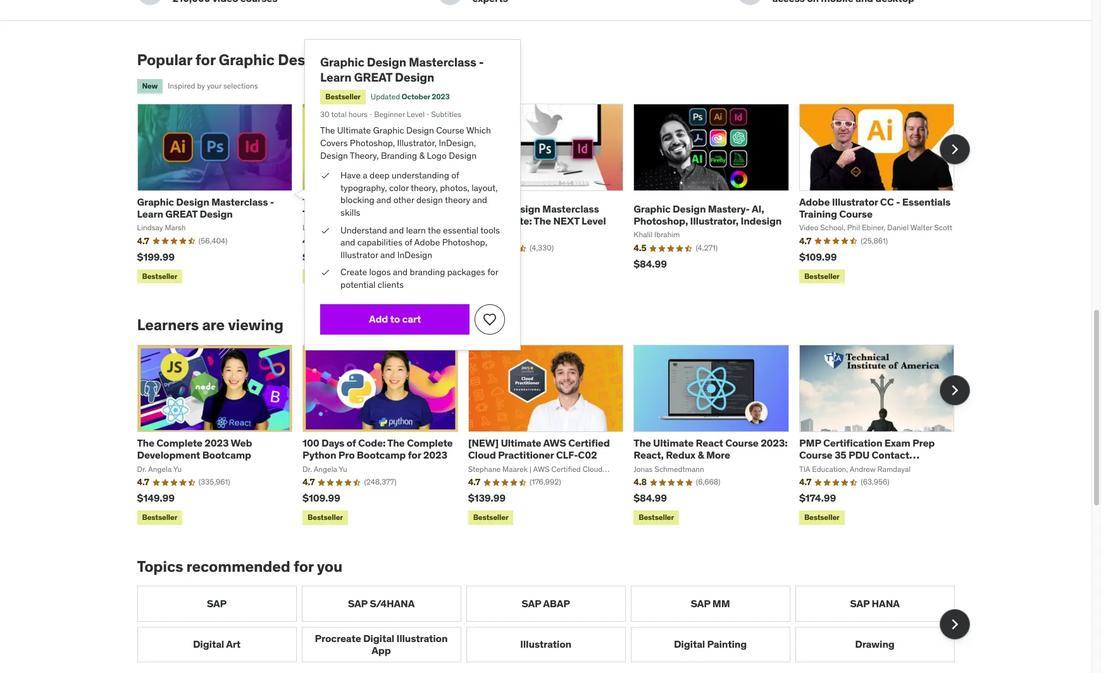 Task type: describe. For each thing, give the bounding box(es) containing it.
4.7
[[137, 235, 149, 247]]

you
[[317, 557, 342, 576]]

theory,
[[411, 182, 438, 194]]

graphic for graphic design masterclass - learn great design lindsay marsh
[[137, 195, 174, 208]]

the for the ultimate react course 2023: react, redux & more
[[634, 437, 651, 449]]

python
[[303, 449, 336, 462]]

viewing
[[228, 315, 283, 335]]

[new] ultimate aws certified cloud practitioner clf-c02
[[468, 437, 610, 462]]

masterclass for graphic design masterclass intermediate: the next level
[[542, 203, 599, 215]]

have a deep understanding of typography, color theory, photos, layout, blocking and other design theory and skills
[[340, 170, 498, 218]]

the for the ultimate graphic design course which covers photoshop, illustrator, indesign, design theory, branding & logo design
[[320, 125, 335, 136]]

56404 reviews element
[[199, 236, 227, 247]]

cart
[[402, 313, 421, 325]]

add to cart
[[369, 313, 421, 325]]

occupation
[[379, 56, 425, 67]]

learn
[[406, 224, 426, 236]]

s/4hana
[[370, 597, 415, 610]]

certification
[[823, 437, 882, 449]]

2023 for october
[[432, 92, 450, 101]]

code:
[[358, 437, 385, 449]]

illustration link
[[466, 627, 626, 663]]

the ultimate react course 2023: react, redux & more link
[[634, 437, 788, 462]]

tools
[[480, 224, 500, 236]]

level inside 'graphic design masterclass intermediate: the next level'
[[582, 215, 606, 227]]

pmp certification exam prep course 35 pdu contact hours/pdu link
[[799, 437, 935, 474]]

color
[[389, 182, 409, 194]]

edit occupation
[[360, 56, 425, 67]]

sap hana
[[850, 597, 900, 610]]

next image for learners are viewing
[[944, 380, 965, 401]]

web
[[231, 437, 252, 449]]

october
[[402, 92, 430, 101]]

masterclass for graphic design masterclass - learn great design
[[409, 55, 476, 70]]

aws
[[543, 437, 566, 449]]

indesign
[[397, 249, 432, 261]]

carousel element for topics recommended for you
[[137, 586, 970, 663]]

sap abap link
[[466, 586, 626, 622]]

xsmall image for create
[[320, 267, 330, 279]]

indesign
[[741, 215, 782, 227]]

skills
[[340, 207, 360, 218]]

edit
[[360, 56, 377, 67]]

and down the understand
[[340, 237, 355, 248]]

ultimate for redux
[[653, 437, 694, 449]]

create logos and branding packages for potential clients
[[340, 267, 498, 290]]

1 horizontal spatial illustration
[[520, 638, 571, 651]]

inspired by your selections
[[168, 81, 258, 91]]

essential
[[443, 224, 478, 236]]

popular
[[137, 50, 192, 69]]

more
[[706, 449, 730, 462]]

drawing
[[855, 638, 895, 651]]

of inside have a deep understanding of typography, color theory, photos, layout, blocking and other design theory and skills
[[451, 170, 459, 181]]

and left the learn
[[389, 224, 404, 236]]

pmp certification exam prep course 35 pdu contact hours/pdu
[[799, 437, 935, 474]]

of inside understand and learn the essential tools and capabilities of adobe photoshop, illustrator and indesign
[[405, 237, 412, 248]]

illustrator inside understand and learn the essential tools and capabilities of adobe photoshop, illustrator and indesign
[[340, 249, 378, 261]]

graphic for graphic design masterclass intermediate: the next level
[[468, 203, 505, 215]]

covers
[[320, 137, 348, 149]]

sap for sap
[[207, 597, 227, 610]]

sap s/4hana link
[[302, 586, 461, 622]]

sap s/4hana
[[348, 597, 415, 610]]

for left you
[[294, 557, 314, 576]]

pmp
[[799, 437, 821, 449]]

great for graphic design masterclass - learn great design
[[354, 70, 392, 85]]

understand
[[340, 224, 387, 236]]

cloud
[[468, 449, 496, 462]]

[new] ultimate aws certified cloud practitioner clf-c02 link
[[468, 437, 610, 462]]

sap abap
[[522, 597, 570, 610]]

add to cart button
[[320, 304, 470, 334]]

the inside the 100 days of code: the complete python pro bootcamp for 2023
[[387, 437, 405, 449]]

adobe illustrator cc - essentials training course link
[[799, 195, 951, 220]]

bootcamp inside the 100 days of code: the complete python pro bootcamp for 2023
[[357, 449, 406, 462]]

prep
[[912, 437, 935, 449]]

- for adobe illustrator cc - essentials training course
[[896, 195, 900, 208]]

bootcamp inside "the complete 2023 web development bootcamp"
[[202, 449, 251, 462]]

for inside create logos and branding packages for potential clients
[[487, 267, 498, 278]]

branding
[[381, 150, 417, 161]]

100 days of code: the complete python pro bootcamp for 2023 link
[[303, 437, 453, 462]]

graphic design mastery- ai, photoshop, illustrator, indesign link
[[634, 203, 782, 227]]

and down capabilities
[[380, 249, 395, 261]]

blocking
[[340, 195, 374, 206]]

learners are viewing
[[137, 315, 283, 335]]

sap for sap s/4hana
[[348, 597, 368, 610]]

beginner
[[374, 109, 405, 119]]

& inside the ultimate react course 2023: react, redux & more
[[698, 449, 704, 462]]

sap for sap mm
[[691, 597, 710, 610]]

great for graphic design masterclass - learn great design lindsay marsh
[[165, 208, 197, 220]]

days
[[321, 437, 344, 449]]

total
[[331, 109, 347, 119]]

popular for graphic designers
[[137, 50, 350, 69]]

next
[[553, 215, 579, 227]]

course inside the ultimate react course 2023: react, redux & more
[[725, 437, 759, 449]]

drawing link
[[795, 627, 955, 663]]

illustrator, inside the ultimate graphic design course which covers photoshop, illustrator, indesign, design theory, branding & logo design
[[397, 137, 437, 149]]

sap for sap abap
[[522, 597, 541, 610]]

development
[[137, 449, 200, 462]]

add
[[369, 313, 388, 325]]

designers
[[278, 50, 350, 69]]

which
[[466, 125, 491, 136]]

contact
[[872, 449, 909, 462]]

sap for sap hana
[[850, 597, 870, 610]]

digital for digital art
[[193, 638, 224, 651]]

are
[[202, 315, 225, 335]]

beginner level
[[374, 109, 425, 119]]

app
[[372, 644, 391, 657]]

have
[[340, 170, 361, 181]]

digital painting link
[[631, 627, 790, 663]]

inspired
[[168, 81, 195, 91]]

1 next image from the top
[[944, 139, 965, 159]]

updated
[[371, 92, 400, 101]]

a
[[363, 170, 367, 181]]

understanding
[[392, 170, 449, 181]]

selections
[[223, 81, 258, 91]]

35
[[835, 449, 846, 462]]

course inside pmp certification exam prep course 35 pdu contact hours/pdu
[[799, 449, 832, 462]]

xsmall image
[[320, 224, 330, 237]]

design inside graphic design mastery- ai, photoshop, illustrator, indesign
[[673, 203, 706, 215]]

0 vertical spatial level
[[407, 109, 425, 119]]



Task type: locate. For each thing, give the bounding box(es) containing it.
for inside the 100 days of code: the complete python pro bootcamp for 2023
[[408, 449, 421, 462]]

-
[[479, 55, 484, 70], [270, 195, 274, 208], [896, 195, 900, 208]]

ultimate inside [new] ultimate aws certified cloud practitioner clf-c02
[[501, 437, 541, 449]]

the complete 2023 web development bootcamp link
[[137, 437, 252, 462]]

illustrator inside adobe illustrator cc - essentials training course
[[832, 195, 878, 208]]

3 carousel element from the top
[[137, 586, 970, 663]]

level right next
[[582, 215, 606, 227]]

course left 2023: at the bottom right of the page
[[725, 437, 759, 449]]

1 horizontal spatial learn
[[320, 70, 352, 85]]

masterclass inside graphic design masterclass - learn great design
[[409, 55, 476, 70]]

0 vertical spatial xsmall image
[[320, 170, 330, 182]]

carousel element containing the complete 2023 web development bootcamp
[[137, 345, 970, 527]]

2 complete from the left
[[407, 437, 453, 449]]

1 vertical spatial bestseller
[[142, 271, 177, 281]]

0 horizontal spatial of
[[346, 437, 356, 449]]

course inside the ultimate graphic design course which covers photoshop, illustrator, indesign, design theory, branding & logo design
[[436, 125, 464, 136]]

1 horizontal spatial complete
[[407, 437, 453, 449]]

course inside adobe illustrator cc - essentials training course
[[839, 208, 873, 220]]

1 horizontal spatial illustrator,
[[690, 215, 739, 227]]

the inside "the complete 2023 web development bootcamp"
[[137, 437, 154, 449]]

for right packages
[[487, 267, 498, 278]]

1 complete from the left
[[157, 437, 202, 449]]

edit occupation button
[[360, 56, 425, 67]]

1 vertical spatial illustrator
[[340, 249, 378, 261]]

bootcamp right development
[[202, 449, 251, 462]]

graphic design masterclass - learn great design link up updated october 2023
[[320, 55, 484, 85]]

3 next image from the top
[[944, 614, 965, 635]]

2 horizontal spatial masterclass
[[542, 203, 599, 215]]

ultimate for covers
[[337, 125, 371, 136]]

branding
[[410, 267, 445, 278]]

practitioner
[[498, 449, 554, 462]]

sap mm
[[691, 597, 730, 610]]

learn for graphic design masterclass - learn great design lindsay marsh
[[137, 208, 163, 220]]

sap left the "mm"
[[691, 597, 710, 610]]

0 horizontal spatial level
[[407, 109, 425, 119]]

photoshop, inside the ultimate graphic design course which covers photoshop, illustrator, indesign, design theory, branding & logo design
[[350, 137, 395, 149]]

0 horizontal spatial masterclass
[[211, 195, 268, 208]]

3 sap from the left
[[522, 597, 541, 610]]

of up indesign in the left of the page
[[405, 237, 412, 248]]

illustrator up create
[[340, 249, 378, 261]]

the for the complete 2023 web development bootcamp
[[137, 437, 154, 449]]

2 vertical spatial photoshop,
[[442, 237, 487, 248]]

2 horizontal spatial photoshop,
[[634, 215, 688, 227]]

sap left abap
[[522, 597, 541, 610]]

0 vertical spatial great
[[354, 70, 392, 85]]

masterclass inside 'graphic design masterclass intermediate: the next level'
[[542, 203, 599, 215]]

great inside graphic design masterclass - learn great design
[[354, 70, 392, 85]]

the
[[320, 125, 335, 136], [534, 215, 551, 227], [137, 437, 154, 449], [387, 437, 405, 449], [634, 437, 651, 449]]

graphic inside the ultimate graphic design course which covers photoshop, illustrator, indesign, design theory, branding & logo design
[[373, 125, 404, 136]]

c02
[[578, 449, 597, 462]]

react
[[696, 437, 723, 449]]

course left 35
[[799, 449, 832, 462]]

& inside the ultimate graphic design course which covers photoshop, illustrator, indesign, design theory, branding & logo design
[[419, 150, 425, 161]]

complete left web
[[157, 437, 202, 449]]

topics recommended for you
[[137, 557, 342, 576]]

bestseller down $199.99
[[142, 271, 177, 281]]

0 vertical spatial of
[[451, 170, 459, 181]]

2 vertical spatial of
[[346, 437, 356, 449]]

1 vertical spatial &
[[698, 449, 704, 462]]

ultimate left react
[[653, 437, 694, 449]]

the inside 'graphic design masterclass intermediate: the next level'
[[534, 215, 551, 227]]

illustrator, inside graphic design mastery- ai, photoshop, illustrator, indesign
[[690, 215, 739, 227]]

carousel element
[[137, 104, 970, 286], [137, 345, 970, 527], [137, 586, 970, 663]]

pro
[[338, 449, 355, 462]]

digital inside procreate digital illustration app
[[363, 632, 394, 645]]

- inside adobe illustrator cc - essentials training course
[[896, 195, 900, 208]]

0 vertical spatial next image
[[944, 139, 965, 159]]

to
[[390, 313, 400, 325]]

graphic design masterclass - learn great design link for the ultimate graphic design course which covers photoshop, illustrator, indesign, design theory, branding & logo design
[[320, 55, 484, 85]]

complete left cloud
[[407, 437, 453, 449]]

logos
[[369, 267, 391, 278]]

1 xsmall image from the top
[[320, 170, 330, 182]]

1 horizontal spatial &
[[698, 449, 704, 462]]

digital left the art
[[193, 638, 224, 651]]

&
[[419, 150, 425, 161], [698, 449, 704, 462]]

digital painting
[[674, 638, 747, 651]]

procreate digital illustration app
[[315, 632, 448, 657]]

complete inside "the complete 2023 web development bootcamp"
[[157, 437, 202, 449]]

mm
[[712, 597, 730, 610]]

100
[[303, 437, 319, 449]]

art
[[226, 638, 241, 651]]

0 horizontal spatial -
[[270, 195, 274, 208]]

essentials
[[902, 195, 951, 208]]

0 vertical spatial adobe
[[799, 195, 830, 208]]

xsmall image left have
[[320, 170, 330, 182]]

1 carousel element from the top
[[137, 104, 970, 286]]

xsmall image for have
[[320, 170, 330, 182]]

for right code:
[[408, 449, 421, 462]]

bestseller
[[325, 92, 361, 101], [142, 271, 177, 281]]

illustrator, left ai,
[[690, 215, 739, 227]]

layout,
[[472, 182, 498, 194]]

100 days of code: the complete python pro bootcamp for 2023
[[303, 437, 453, 462]]

learn inside graphic design masterclass - learn great design
[[320, 70, 352, 85]]

cc
[[880, 195, 894, 208]]

bootcamp right pro
[[357, 449, 406, 462]]

wishlist image
[[482, 312, 497, 327]]

1 vertical spatial great
[[165, 208, 197, 220]]

learners
[[137, 315, 199, 335]]

the
[[428, 224, 441, 236]]

learn up lindsay
[[137, 208, 163, 220]]

2 horizontal spatial digital
[[674, 638, 705, 651]]

ultimate inside the ultimate graphic design course which covers photoshop, illustrator, indesign, design theory, branding & logo design
[[337, 125, 371, 136]]

1 vertical spatial carousel element
[[137, 345, 970, 527]]

carousel element containing graphic design masterclass - learn great design
[[137, 104, 970, 286]]

0 vertical spatial illustrator
[[832, 195, 878, 208]]

0 horizontal spatial illustrator
[[340, 249, 378, 261]]

clients
[[378, 279, 404, 290]]

1 vertical spatial photoshop,
[[634, 215, 688, 227]]

photoshop, inside graphic design mastery- ai, photoshop, illustrator, indesign
[[634, 215, 688, 227]]

the complete 2023 web development bootcamp
[[137, 437, 252, 462]]

0 horizontal spatial photoshop,
[[350, 137, 395, 149]]

great down edit on the top left of the page
[[354, 70, 392, 85]]

0 horizontal spatial illustration
[[396, 632, 448, 645]]

great up marsh
[[165, 208, 197, 220]]

graphic inside graphic design masterclass - learn great design lindsay marsh
[[137, 195, 174, 208]]

of inside the 100 days of code: the complete python pro bootcamp for 2023
[[346, 437, 356, 449]]

illustration inside procreate digital illustration app
[[396, 632, 448, 645]]

graphic design masterclass intermediate: the next level link
[[468, 203, 606, 227]]

intermediate:
[[468, 215, 532, 227]]

great inside graphic design masterclass - learn great design lindsay marsh
[[165, 208, 197, 220]]

graphic design masterclass intermediate: the next level
[[468, 203, 606, 227]]

0 horizontal spatial &
[[419, 150, 425, 161]]

and up 'clients'
[[393, 267, 408, 278]]

- inside graphic design masterclass - learn great design
[[479, 55, 484, 70]]

level down the october
[[407, 109, 425, 119]]

sap left hana
[[850, 597, 870, 610]]

xsmall image left create
[[320, 267, 330, 279]]

2 next image from the top
[[944, 380, 965, 401]]

procreate digital illustration app link
[[302, 627, 461, 663]]

adobe inside adobe illustrator cc - essentials training course
[[799, 195, 830, 208]]

graphic for graphic design masterclass - learn great design
[[320, 55, 364, 70]]

of right days at bottom
[[346, 437, 356, 449]]

graphic inside graphic design mastery- ai, photoshop, illustrator, indesign
[[634, 203, 671, 215]]

30 total hours
[[320, 109, 368, 119]]

marsh
[[165, 223, 186, 232]]

hana
[[872, 597, 900, 610]]

recommended
[[186, 557, 290, 576]]

adobe right ai,
[[799, 195, 830, 208]]

1 vertical spatial adobe
[[414, 237, 440, 248]]

2023:
[[761, 437, 788, 449]]

graphic design mastery- ai, photoshop, illustrator, indesign
[[634, 203, 782, 227]]

sap inside 'link'
[[348, 597, 368, 610]]

masterclass
[[409, 55, 476, 70], [211, 195, 268, 208], [542, 203, 599, 215]]

graphic for graphic design mastery- ai, photoshop, illustrator, indesign
[[634, 203, 671, 215]]

sap mm link
[[631, 586, 790, 622]]

1 vertical spatial illustrator,
[[690, 215, 739, 227]]

ultimate inside the ultimate react course 2023: react, redux & more
[[653, 437, 694, 449]]

2023 left web
[[205, 437, 229, 449]]

photos,
[[440, 182, 469, 194]]

masterclass for graphic design masterclass - learn great design lindsay marsh
[[211, 195, 268, 208]]

- for graphic design masterclass - learn great design
[[479, 55, 484, 70]]

1 vertical spatial graphic design masterclass - learn great design link
[[137, 195, 274, 220]]

0 vertical spatial &
[[419, 150, 425, 161]]

1 horizontal spatial digital
[[363, 632, 394, 645]]

illustrator, up the branding
[[397, 137, 437, 149]]

0 vertical spatial carousel element
[[137, 104, 970, 286]]

procreate
[[315, 632, 361, 645]]

2023
[[432, 92, 450, 101], [205, 437, 229, 449], [423, 449, 447, 462]]

1 horizontal spatial level
[[582, 215, 606, 227]]

ultimate down "hours"
[[337, 125, 371, 136]]

2023 up subtitles
[[432, 92, 450, 101]]

sap up the digital art
[[207, 597, 227, 610]]

certified
[[568, 437, 610, 449]]

illustrator left cc
[[832, 195, 878, 208]]

sap
[[207, 597, 227, 610], [348, 597, 368, 610], [522, 597, 541, 610], [691, 597, 710, 610], [850, 597, 870, 610]]

create
[[340, 267, 367, 278]]

exam
[[884, 437, 910, 449]]

2 horizontal spatial of
[[451, 170, 459, 181]]

topics
[[137, 557, 183, 576]]

1 vertical spatial level
[[582, 215, 606, 227]]

complete inside the 100 days of code: the complete python pro bootcamp for 2023
[[407, 437, 453, 449]]

0 horizontal spatial learn
[[137, 208, 163, 220]]

2 sap from the left
[[348, 597, 368, 610]]

1 horizontal spatial of
[[405, 237, 412, 248]]

digital for digital painting
[[674, 638, 705, 651]]

1 vertical spatial next image
[[944, 380, 965, 401]]

1 horizontal spatial graphic design masterclass - learn great design link
[[320, 55, 484, 85]]

0 horizontal spatial graphic design masterclass - learn great design link
[[137, 195, 274, 220]]

course up indesign,
[[436, 125, 464, 136]]

- for graphic design masterclass - learn great design lindsay marsh
[[270, 195, 274, 208]]

5 sap from the left
[[850, 597, 870, 610]]

4 sap from the left
[[691, 597, 710, 610]]

0 vertical spatial graphic design masterclass - learn great design link
[[320, 55, 484, 85]]

new
[[142, 81, 158, 91]]

illustration right app
[[396, 632, 448, 645]]

1 bootcamp from the left
[[202, 449, 251, 462]]

2023 for complete
[[205, 437, 229, 449]]

graphic inside 'graphic design masterclass intermediate: the next level'
[[468, 203, 505, 215]]

1 vertical spatial learn
[[137, 208, 163, 220]]

graphic inside graphic design masterclass - learn great design
[[320, 55, 364, 70]]

of up photos,
[[451, 170, 459, 181]]

1 horizontal spatial ultimate
[[501, 437, 541, 449]]

2 vertical spatial next image
[[944, 614, 965, 635]]

graphic design masterclass - learn great design link up (56,404)
[[137, 195, 274, 220]]

theory
[[445, 195, 470, 206]]

by
[[197, 81, 205, 91]]

hours
[[348, 109, 368, 119]]

0 vertical spatial bestseller
[[325, 92, 361, 101]]

0 horizontal spatial adobe
[[414, 237, 440, 248]]

2023 inside the 100 days of code: the complete python pro bootcamp for 2023
[[423, 449, 447, 462]]

0 vertical spatial illustrator,
[[397, 137, 437, 149]]

1 vertical spatial xsmall image
[[320, 267, 330, 279]]

digital down sap s/4hana 'link'
[[363, 632, 394, 645]]

and down 'color'
[[376, 195, 391, 206]]

ultimate for clf-
[[501, 437, 541, 449]]

the inside the ultimate react course 2023: react, redux & more
[[634, 437, 651, 449]]

0 horizontal spatial complete
[[157, 437, 202, 449]]

1 horizontal spatial great
[[354, 70, 392, 85]]

bestseller up 30 total hours
[[325, 92, 361, 101]]

1 vertical spatial of
[[405, 237, 412, 248]]

2 horizontal spatial -
[[896, 195, 900, 208]]

graphic design masterclass - learn great design lindsay marsh
[[137, 195, 274, 232]]

graphic design masterclass - learn great design link for $199.99
[[137, 195, 274, 220]]

0 horizontal spatial bootcamp
[[202, 449, 251, 462]]

carousel element for learners are viewing
[[137, 345, 970, 527]]

next image
[[944, 139, 965, 159], [944, 380, 965, 401], [944, 614, 965, 635]]

bestseller inside carousel element
[[142, 271, 177, 281]]

packages
[[447, 267, 485, 278]]

digital left painting
[[674, 638, 705, 651]]

learn inside graphic design masterclass - learn great design lindsay marsh
[[137, 208, 163, 220]]

1 horizontal spatial masterclass
[[409, 55, 476, 70]]

& left logo
[[419, 150, 425, 161]]

sap link
[[137, 586, 296, 622]]

ultimate left aws
[[501, 437, 541, 449]]

0 horizontal spatial ultimate
[[337, 125, 371, 136]]

2 carousel element from the top
[[137, 345, 970, 527]]

ultimate
[[337, 125, 371, 136], [501, 437, 541, 449], [653, 437, 694, 449]]

other
[[393, 195, 414, 206]]

potential
[[340, 279, 376, 290]]

design inside 'graphic design masterclass intermediate: the next level'
[[507, 203, 540, 215]]

sap hana link
[[795, 586, 955, 622]]

0 vertical spatial learn
[[320, 70, 352, 85]]

1 sap from the left
[[207, 597, 227, 610]]

0 horizontal spatial bestseller
[[142, 271, 177, 281]]

digital
[[363, 632, 394, 645], [193, 638, 224, 651], [674, 638, 705, 651]]

learn for graphic design masterclass - learn great design
[[320, 70, 352, 85]]

photoshop, inside understand and learn the essential tools and capabilities of adobe photoshop, illustrator and indesign
[[442, 237, 487, 248]]

ai,
[[752, 203, 764, 215]]

& left more at the bottom right
[[698, 449, 704, 462]]

adobe inside understand and learn the essential tools and capabilities of adobe photoshop, illustrator and indesign
[[414, 237, 440, 248]]

masterclass inside graphic design masterclass - learn great design lindsay marsh
[[211, 195, 268, 208]]

2 bootcamp from the left
[[357, 449, 406, 462]]

and inside create logos and branding packages for potential clients
[[393, 267, 408, 278]]

2 vertical spatial carousel element
[[137, 586, 970, 663]]

2 xsmall image from the top
[[320, 267, 330, 279]]

course left cc
[[839, 208, 873, 220]]

logo
[[427, 150, 447, 161]]

next image for topics recommended for you
[[944, 614, 965, 635]]

1 horizontal spatial illustrator
[[832, 195, 878, 208]]

1 horizontal spatial adobe
[[799, 195, 830, 208]]

sap left s/4hana
[[348, 597, 368, 610]]

learn down designers
[[320, 70, 352, 85]]

xsmall image
[[320, 170, 330, 182], [320, 267, 330, 279]]

1 horizontal spatial bootcamp
[[357, 449, 406, 462]]

adobe down the
[[414, 237, 440, 248]]

0 vertical spatial photoshop,
[[350, 137, 395, 149]]

design
[[416, 195, 443, 206]]

0 horizontal spatial illustrator,
[[397, 137, 437, 149]]

typography,
[[340, 182, 387, 194]]

the inside the ultimate graphic design course which covers photoshop, illustrator, indesign, design theory, branding & logo design
[[320, 125, 335, 136]]

2023 inside "the complete 2023 web development bootcamp"
[[205, 437, 229, 449]]

illustrator,
[[397, 137, 437, 149], [690, 215, 739, 227]]

and down layout,
[[472, 195, 487, 206]]

0 horizontal spatial great
[[165, 208, 197, 220]]

illustration down sap abap link
[[520, 638, 571, 651]]

1 horizontal spatial photoshop,
[[442, 237, 487, 248]]

react,
[[634, 449, 664, 462]]

2 horizontal spatial ultimate
[[653, 437, 694, 449]]

1 horizontal spatial -
[[479, 55, 484, 70]]

0 horizontal spatial digital
[[193, 638, 224, 651]]

1 horizontal spatial bestseller
[[325, 92, 361, 101]]

2023 left cloud
[[423, 449, 447, 462]]

- inside graphic design masterclass - learn great design lindsay marsh
[[270, 195, 274, 208]]

carousel element containing sap
[[137, 586, 970, 663]]

understand and learn the essential tools and capabilities of adobe photoshop, illustrator and indesign
[[340, 224, 500, 261]]

for up by
[[195, 50, 215, 69]]



Task type: vqa. For each thing, say whether or not it's contained in the screenshot.
the leftmost Masterclass
yes



